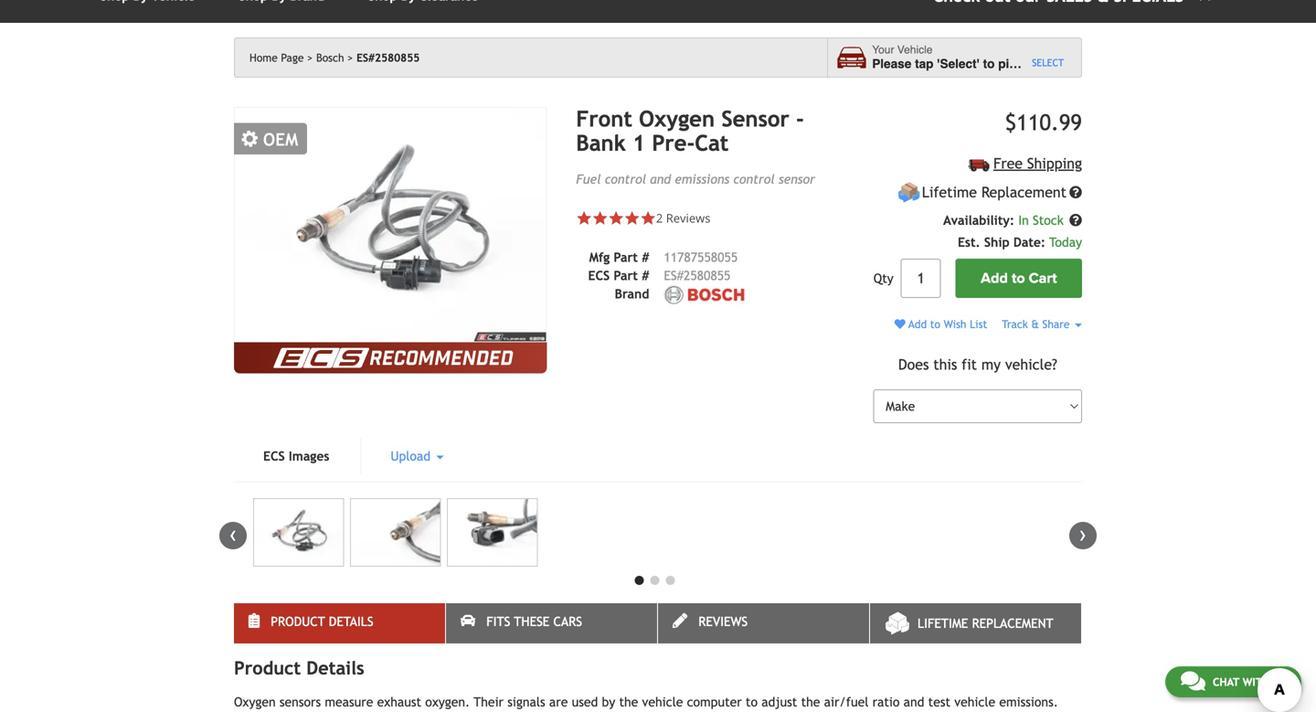 Task type: vqa. For each thing, say whether or not it's contained in the screenshot.
Please
yes



Task type: locate. For each thing, give the bounding box(es) containing it.
home page
[[250, 51, 304, 64]]

vehicle
[[1037, 57, 1080, 71], [642, 695, 683, 710], [955, 695, 996, 710]]

add down the ship
[[981, 270, 1008, 287]]

0 vertical spatial question circle image
[[1070, 186, 1083, 199]]

1 the from the left
[[619, 695, 639, 710]]

1 vertical spatial details
[[307, 658, 365, 679]]

does this fit my vehicle?
[[899, 356, 1058, 373]]

adjust
[[762, 695, 798, 710]]

add
[[981, 270, 1008, 287], [909, 318, 927, 331]]

part inside the 11787558055 ecs part #
[[614, 268, 638, 283]]

0 vertical spatial product
[[271, 615, 325, 629]]

1 horizontal spatial the
[[802, 695, 821, 710]]

star image
[[576, 210, 592, 226], [624, 210, 640, 226], [640, 210, 656, 226]]

replacement up emissions.
[[972, 616, 1054, 631]]

add for add to wish list
[[909, 318, 927, 331]]

star image up mfg
[[592, 210, 608, 226]]

0 horizontal spatial vehicle
[[642, 695, 683, 710]]

share
[[1043, 318, 1070, 331]]

oxygen up fuel control and emissions control sensor
[[639, 106, 715, 132]]

1 horizontal spatial ecs
[[588, 268, 610, 283]]

product
[[271, 615, 325, 629], [234, 658, 301, 679]]

2 part from the top
[[614, 268, 638, 283]]

the right adjust
[[802, 695, 821, 710]]

stock
[[1033, 213, 1064, 228]]

2 # from the top
[[642, 268, 650, 283]]

reviews inside reviews link
[[699, 615, 748, 629]]

3 star image from the left
[[640, 210, 656, 226]]

0 vertical spatial #
[[642, 250, 650, 265]]

question circle image down shipping at right
[[1070, 186, 1083, 199]]

›
[[1080, 522, 1087, 547]]

#
[[642, 250, 650, 265], [642, 268, 650, 283]]

# up es# 2580855 brand
[[642, 250, 650, 265]]

fits these cars
[[487, 615, 583, 629]]

control right "fuel"
[[605, 172, 647, 186]]

these
[[514, 615, 550, 629]]

add inside button
[[981, 270, 1008, 287]]

measure
[[325, 695, 373, 710]]

lifetime replacement up emissions.
[[918, 616, 1054, 631]]

0 horizontal spatial the
[[619, 695, 639, 710]]

1 horizontal spatial add
[[981, 270, 1008, 287]]

1 vertical spatial lifetime replacement
[[918, 616, 1054, 631]]

sensors
[[280, 695, 321, 710]]

replacement up in
[[982, 184, 1067, 201]]

0 vertical spatial part
[[614, 250, 638, 265]]

bosch image
[[664, 286, 745, 304]]

cart
[[1029, 270, 1057, 287]]

0 horizontal spatial control
[[605, 172, 647, 186]]

0 vertical spatial oxygen
[[639, 106, 715, 132]]

1 part from the top
[[614, 250, 638, 265]]

0 horizontal spatial ecs
[[263, 449, 285, 464]]

and left test
[[904, 695, 925, 710]]

1 vertical spatial part
[[614, 268, 638, 283]]

1 vertical spatial question circle image
[[1070, 214, 1083, 227]]

control left the sensor
[[734, 172, 775, 186]]

ecs inside the 11787558055 ecs part #
[[588, 268, 610, 283]]

details
[[329, 615, 374, 629], [307, 658, 365, 679]]

1 vertical spatial and
[[904, 695, 925, 710]]

&
[[1032, 318, 1040, 331]]

2 question circle image from the top
[[1070, 214, 1083, 227]]

vehicle inside your vehicle please tap 'select' to pick a vehicle
[[1037, 57, 1080, 71]]

list
[[970, 318, 988, 331]]

cat
[[695, 130, 729, 156]]

select
[[1033, 57, 1065, 69]]

1 vertical spatial ecs
[[263, 449, 285, 464]]

comments image
[[1181, 670, 1206, 692]]

vehicle left computer
[[642, 695, 683, 710]]

0 horizontal spatial add
[[909, 318, 927, 331]]

reviews
[[666, 210, 711, 226], [699, 615, 748, 629]]

to left adjust
[[746, 695, 758, 710]]

add to wish list link
[[895, 318, 988, 331]]

› link
[[1070, 522, 1097, 550]]

reviews up computer
[[699, 615, 748, 629]]

reviews link
[[658, 604, 870, 644]]

signals
[[508, 695, 546, 710]]

add to cart
[[981, 270, 1057, 287]]

0 horizontal spatial oxygen
[[234, 695, 276, 710]]

used
[[572, 695, 598, 710]]

lifetime replacement up availability: in stock
[[922, 184, 1067, 201]]

date:
[[1014, 235, 1046, 250]]

0 vertical spatial lifetime
[[922, 184, 977, 201]]

2 horizontal spatial vehicle
[[1037, 57, 1080, 71]]

1 horizontal spatial control
[[734, 172, 775, 186]]

to
[[984, 57, 995, 71], [1012, 270, 1026, 287], [931, 318, 941, 331], [746, 695, 758, 710]]

1 vertical spatial reviews
[[699, 615, 748, 629]]

chat with us
[[1213, 676, 1287, 689]]

star image up mfg part #
[[608, 210, 624, 226]]

question circle image for lifetime replacement
[[1070, 186, 1083, 199]]

star image up mfg part #
[[640, 210, 656, 226]]

oxygen left the sensors
[[234, 695, 276, 710]]

question circle image up today
[[1070, 214, 1083, 227]]

track & share button
[[1002, 318, 1083, 331]]

vehicle?
[[1006, 356, 1058, 373]]

star image left 2
[[624, 210, 640, 226]]

the
[[619, 695, 639, 710], [802, 695, 821, 710]]

2 star image from the left
[[608, 210, 624, 226]]

es#2580855 - 11787558055 - front oxygen sensor - bank 1 pre-cat - fuel control and emissions control sensor - bosch - bmw image
[[234, 107, 547, 342], [253, 499, 344, 567], [350, 499, 441, 567], [447, 499, 538, 567]]

home page link
[[250, 51, 313, 64]]

1 horizontal spatial vehicle
[[955, 695, 996, 710]]

and down pre-
[[650, 172, 671, 186]]

the right by on the bottom of page
[[619, 695, 639, 710]]

question circle image
[[1070, 186, 1083, 199], [1070, 214, 1083, 227]]

your
[[873, 44, 895, 56]]

0 vertical spatial replacement
[[982, 184, 1067, 201]]

ecs tuning recommends this product. image
[[234, 342, 547, 373]]

1 horizontal spatial oxygen
[[639, 106, 715, 132]]

front
[[576, 106, 633, 132]]

lifetime replacement
[[922, 184, 1067, 201], [918, 616, 1054, 631]]

ecs left images
[[263, 449, 285, 464]]

free
[[994, 155, 1023, 172]]

test
[[929, 695, 951, 710]]

star image
[[592, 210, 608, 226], [608, 210, 624, 226]]

please
[[873, 57, 912, 71]]

lifetime down free shipping image
[[922, 184, 977, 201]]

2 control from the left
[[734, 172, 775, 186]]

cars
[[554, 615, 583, 629]]

images
[[289, 449, 330, 464]]

to left cart
[[1012, 270, 1026, 287]]

1
[[633, 130, 646, 156]]

0 vertical spatial add
[[981, 270, 1008, 287]]

1 vertical spatial #
[[642, 268, 650, 283]]

track & share
[[1002, 318, 1074, 331]]

1 vertical spatial product
[[234, 658, 301, 679]]

with
[[1243, 676, 1270, 689]]

1 horizontal spatial and
[[904, 695, 925, 710]]

1 star image from the left
[[576, 210, 592, 226]]

# up brand
[[642, 268, 650, 283]]

page
[[281, 51, 304, 64]]

lifetime up test
[[918, 616, 969, 631]]

chat with us link
[[1166, 667, 1302, 698]]

star image down "fuel"
[[576, 210, 592, 226]]

1 vertical spatial oxygen
[[234, 695, 276, 710]]

None text field
[[901, 259, 942, 298]]

0 vertical spatial product details
[[271, 615, 374, 629]]

reviews right 2
[[666, 210, 711, 226]]

oxygen.
[[425, 695, 470, 710]]

oxygen inside oxygen sensors measure exhaust oxygen. their signals are used by the vehicle computer to adjust the air/fuel ratio and test vehicle emissions.
[[234, 695, 276, 710]]

ecs down mfg
[[588, 268, 610, 283]]

part up brand
[[614, 268, 638, 283]]

1 question circle image from the top
[[1070, 186, 1083, 199]]

oxygen inside front oxygen sensor - bank 1 pre-cat
[[639, 106, 715, 132]]

replacement
[[982, 184, 1067, 201], [972, 616, 1054, 631]]

chat
[[1213, 676, 1240, 689]]

0 vertical spatial and
[[650, 172, 671, 186]]

to inside your vehicle please tap 'select' to pick a vehicle
[[984, 57, 995, 71]]

vehicle right the a at right top
[[1037, 57, 1080, 71]]

0 horizontal spatial and
[[650, 172, 671, 186]]

1 vertical spatial add
[[909, 318, 927, 331]]

0 vertical spatial reviews
[[666, 210, 711, 226]]

fits these cars link
[[446, 604, 657, 644]]

emissions
[[675, 172, 730, 186]]

vehicle right test
[[955, 695, 996, 710]]

add right heart icon
[[909, 318, 927, 331]]

availability:
[[944, 213, 1015, 228]]

-
[[796, 106, 804, 132]]

pick
[[999, 57, 1024, 71]]

part right mfg
[[614, 250, 638, 265]]

0 vertical spatial ecs
[[588, 268, 610, 283]]

vehicle
[[898, 44, 933, 56]]

and
[[650, 172, 671, 186], [904, 695, 925, 710]]

does
[[899, 356, 929, 373]]

brand
[[615, 286, 650, 301]]

to left pick
[[984, 57, 995, 71]]



Task type: describe. For each thing, give the bounding box(es) containing it.
11787558055 ecs part #
[[588, 250, 738, 283]]

es# 2580855 brand
[[615, 268, 731, 301]]

fuel control and emissions control sensor
[[576, 172, 815, 186]]

fits
[[487, 615, 511, 629]]

2 reviews
[[656, 210, 711, 226]]

to inside oxygen sensors measure exhaust oxygen. their signals are used by the vehicle computer to adjust the air/fuel ratio and test vehicle emissions.
[[746, 695, 758, 710]]

0 vertical spatial lifetime replacement
[[922, 184, 1067, 201]]

est.
[[958, 235, 981, 250]]

2580855
[[684, 268, 731, 283]]

1 vertical spatial replacement
[[972, 616, 1054, 631]]

2 reviews link
[[656, 210, 711, 226]]

fuel
[[576, 172, 601, 186]]

es#
[[664, 268, 684, 283]]

front oxygen sensor - bank 1 pre-cat
[[576, 106, 804, 156]]

'select'
[[937, 57, 980, 71]]

2 the from the left
[[802, 695, 821, 710]]

ecs images
[[263, 449, 330, 464]]

lifetime replacement link
[[871, 604, 1082, 644]]

question circle image for in stock
[[1070, 214, 1083, 227]]

add to wish list
[[906, 318, 988, 331]]

1 # from the top
[[642, 250, 650, 265]]

availability: in stock
[[944, 213, 1068, 228]]

my
[[982, 356, 1001, 373]]

and inside oxygen sensors measure exhaust oxygen. their signals are used by the vehicle computer to adjust the air/fuel ratio and test vehicle emissions.
[[904, 695, 925, 710]]

tap
[[915, 57, 934, 71]]

emissions.
[[1000, 695, 1059, 710]]

upload button
[[362, 438, 473, 475]]

ecs images link
[[234, 438, 359, 475]]

to inside button
[[1012, 270, 1026, 287]]

add for add to cart
[[981, 270, 1008, 287]]

are
[[549, 695, 568, 710]]

by
[[602, 695, 616, 710]]

wish
[[944, 318, 967, 331]]

lifetime replacement inside lifetime replacement link
[[918, 616, 1054, 631]]

us
[[1274, 676, 1287, 689]]

heart image
[[895, 319, 906, 330]]

to left 'wish'
[[931, 318, 941, 331]]

mfg part #
[[589, 250, 650, 265]]

‹
[[230, 522, 237, 547]]

bosch link
[[316, 51, 353, 64]]

fit
[[962, 356, 977, 373]]

this
[[934, 356, 958, 373]]

11787558055
[[664, 250, 738, 265]]

ratio
[[873, 695, 900, 710]]

1 vertical spatial lifetime
[[918, 616, 969, 631]]

110.99
[[1017, 110, 1083, 135]]

their
[[474, 695, 504, 710]]

sensor
[[779, 172, 815, 186]]

2 star image from the left
[[624, 210, 640, 226]]

upload
[[391, 449, 435, 464]]

in
[[1019, 213, 1029, 228]]

mfg
[[589, 250, 610, 265]]

air/fuel
[[824, 695, 869, 710]]

0 vertical spatial details
[[329, 615, 374, 629]]

free shipping image
[[969, 159, 990, 172]]

shipping
[[1028, 155, 1083, 172]]

exhaust
[[377, 695, 422, 710]]

oxygen sensors measure exhaust oxygen. their signals are used by the vehicle computer to adjust the air/fuel ratio and test vehicle emissions.
[[234, 695, 1079, 712]]

select link
[[1033, 56, 1065, 71]]

free shipping
[[994, 155, 1083, 172]]

bosch
[[316, 51, 344, 64]]

sensor
[[722, 106, 790, 132]]

home
[[250, 51, 278, 64]]

bank
[[576, 130, 626, 156]]

2
[[656, 210, 663, 226]]

this product is lifetime replacement eligible image
[[898, 181, 921, 204]]

today
[[1050, 235, 1083, 250]]

# inside the 11787558055 ecs part #
[[642, 268, 650, 283]]

qty
[[874, 271, 894, 286]]

a
[[1027, 57, 1034, 71]]

est. ship date: today
[[958, 235, 1083, 250]]

1 vertical spatial product details
[[234, 658, 365, 679]]

add to cart button
[[956, 259, 1083, 298]]

computer
[[687, 695, 742, 710]]

ship
[[985, 235, 1010, 250]]

es#2580855
[[357, 51, 420, 64]]

track
[[1002, 318, 1029, 331]]

1 star image from the left
[[592, 210, 608, 226]]

your vehicle please tap 'select' to pick a vehicle
[[873, 44, 1080, 71]]

‹ link
[[219, 522, 247, 550]]

1 control from the left
[[605, 172, 647, 186]]



